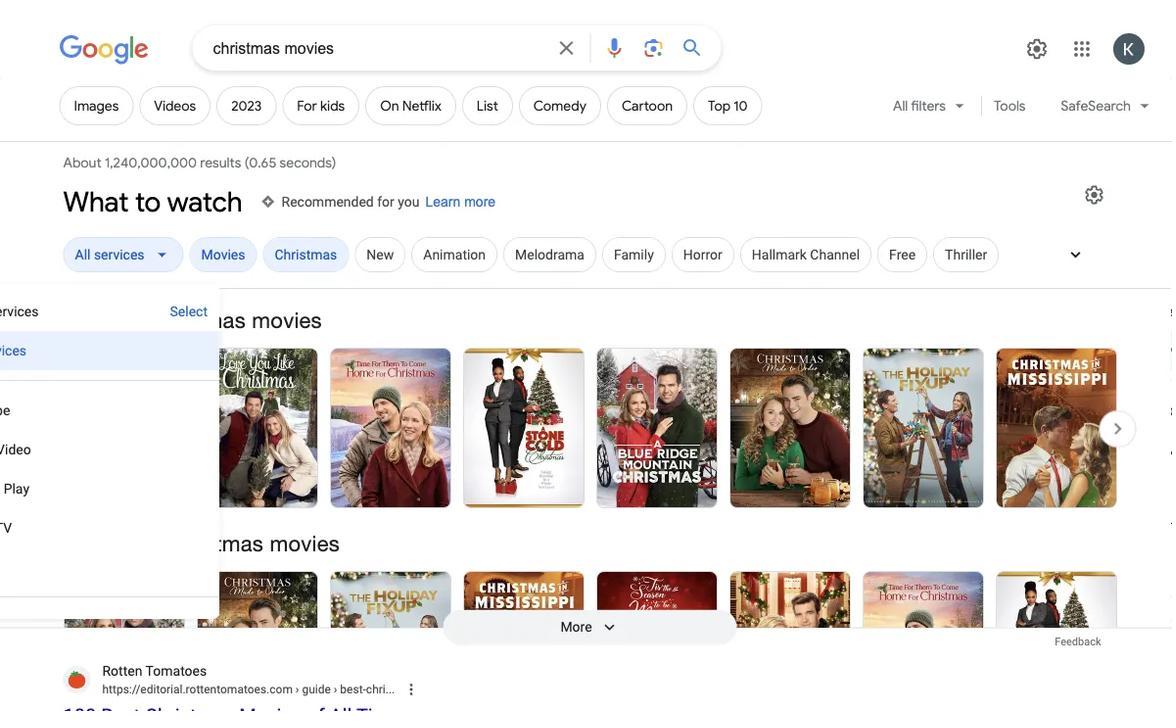 Task type: locate. For each thing, give the bounding box(es) containing it.
all left services
[[75, 246, 91, 263]]

recommended
[[282, 194, 374, 210]]

movies
[[252, 308, 322, 333], [270, 531, 340, 556]]

all left filters
[[894, 97, 909, 114]]

new button
[[355, 237, 406, 276]]

cartoon
[[622, 97, 673, 114]]

list link
[[462, 86, 513, 125]]

2 › from the left
[[334, 683, 337, 697]]

to
[[135, 185, 161, 219]]

0 horizontal spatial all
[[75, 246, 91, 263]]

all for all services
[[75, 246, 91, 263]]

movies for popular christmas movies
[[252, 308, 322, 333]]

for
[[297, 97, 317, 114]]

1 horizontal spatial ›
[[334, 683, 337, 697]]

add for kids element
[[297, 97, 345, 114]]

1 vertical spatial christmas
[[146, 308, 246, 333]]

images link
[[59, 86, 134, 125]]

0 vertical spatial christmas
[[275, 246, 337, 263]]

tools button
[[986, 86, 1035, 125]]

more
[[561, 619, 592, 635]]

› left best-
[[334, 683, 337, 697]]

›
[[296, 683, 299, 697], [334, 683, 337, 697]]

add 2023 element
[[231, 97, 262, 114]]

netflix
[[402, 97, 442, 114]]

2023
[[231, 97, 262, 114]]

select button
[[159, 292, 220, 331]]

1 › from the left
[[296, 683, 299, 697]]

0 horizontal spatial ›
[[296, 683, 299, 697]]

all filters
[[894, 97, 946, 114]]

1 horizontal spatial all
[[894, 97, 909, 114]]

all inside all services popup button
[[75, 246, 91, 263]]

videos link
[[139, 86, 211, 125]]

hallmark channel
[[752, 246, 860, 263]]

all filters button
[[882, 86, 979, 133]]

christmas for popular christmas movies
[[146, 308, 246, 333]]

about
[[63, 154, 102, 171]]

add on netflix element
[[380, 97, 442, 114]]

› left guide
[[296, 683, 299, 697]]

search by image image
[[642, 36, 666, 60]]

on netflix
[[380, 97, 442, 114]]

add cartoon element
[[622, 97, 673, 114]]

melodrama
[[515, 246, 585, 263]]

add top 10 element
[[708, 97, 748, 114]]

tools
[[994, 97, 1026, 114]]

more
[[465, 194, 496, 209]]

services
[[94, 246, 145, 263]]

guide
[[302, 683, 331, 697]]

animation button
[[412, 237, 498, 276]]

romantic
[[63, 531, 157, 556]]

christmas
[[275, 246, 337, 263], [146, 308, 246, 333], [164, 531, 264, 556]]

hallmark channel button
[[741, 237, 872, 276]]

what to watch heading
[[63, 184, 243, 219]]

comedy link
[[519, 86, 602, 125]]

kids
[[320, 97, 345, 114]]

all inside all filters dropdown button
[[894, 97, 909, 114]]

seconds)
[[280, 154, 336, 171]]

about 1,240,000,000 results (0.65 seconds)
[[63, 154, 340, 171]]

2 vertical spatial christmas
[[164, 531, 264, 556]]

rotten
[[102, 663, 142, 679]]

rotten tomatoes https://editorial.rottentomatoes.com › guide › best-chri...
[[102, 663, 395, 697]]

1 vertical spatial movies
[[270, 531, 340, 556]]

feedback
[[1055, 635, 1102, 648]]

family button
[[603, 237, 666, 276]]

all services
[[75, 246, 145, 263]]

none text field containing https://editorial.rottentomatoes.com
[[102, 681, 395, 699]]

list
[[477, 97, 499, 114]]

› guide › best-chri... text field
[[293, 683, 395, 697]]

0 vertical spatial movies
[[252, 308, 322, 333]]

you
[[398, 194, 420, 210]]

None search field
[[0, 24, 722, 71]]

10
[[734, 97, 748, 114]]

0 vertical spatial all
[[894, 97, 909, 114]]

1 vertical spatial all
[[75, 246, 91, 263]]

romantic christmas movies heading
[[63, 530, 1118, 557]]

safesearch button
[[1050, 86, 1162, 133]]

free button
[[878, 237, 928, 276]]

None text field
[[102, 681, 395, 699]]

on netflix link
[[366, 86, 456, 125]]

romantic christmas movies
[[63, 531, 340, 556]]

all services button
[[63, 237, 184, 276]]

all
[[894, 97, 909, 114], [75, 246, 91, 263]]

add comedy element
[[534, 97, 587, 114]]

free
[[890, 246, 916, 263]]

google image
[[59, 35, 149, 65]]

movies button
[[190, 237, 257, 276]]



Task type: describe. For each thing, give the bounding box(es) containing it.
safesearch
[[1062, 97, 1132, 114]]

channel
[[811, 246, 860, 263]]

filters
[[912, 97, 946, 114]]

add list element
[[477, 97, 499, 114]]

results
[[200, 154, 242, 171]]

for kids link
[[283, 86, 360, 125]]

what
[[63, 185, 129, 219]]

top 10 link
[[694, 86, 763, 125]]

https://editorial.rottentomatoes.com
[[102, 683, 293, 697]]

for kids
[[297, 97, 345, 114]]

cartoon link
[[607, 86, 688, 125]]

top 10
[[708, 97, 748, 114]]

comedy
[[534, 97, 587, 114]]

learn
[[426, 194, 461, 209]]

new
[[367, 246, 394, 263]]

popular
[[63, 308, 140, 333]]

popular christmas movies heading
[[63, 307, 1118, 334]]

feedback button
[[1040, 628, 1118, 656]]

melodrama button
[[504, 237, 597, 276]]

horror
[[684, 246, 723, 263]]

recommended for you learn more
[[282, 194, 496, 210]]

popular christmas movies
[[63, 308, 322, 333]]

on
[[380, 97, 399, 114]]

what to watch
[[63, 185, 243, 219]]

watch
[[167, 185, 243, 219]]

for
[[377, 194, 395, 210]]

Search search field
[[213, 37, 543, 62]]

tomatoes
[[146, 663, 207, 679]]

images
[[74, 97, 119, 114]]

chri...
[[366, 683, 395, 697]]

select
[[171, 303, 208, 319]]

thriller
[[946, 246, 988, 263]]

christmas for romantic christmas movies
[[164, 531, 264, 556]]

1,240,000,000
[[105, 154, 197, 171]]

movies
[[201, 246, 245, 263]]

(0.65
[[245, 154, 277, 171]]

christmas button
[[263, 237, 349, 276]]

family
[[614, 246, 654, 263]]

videos
[[154, 97, 196, 114]]

christmas inside button
[[275, 246, 337, 263]]

movies for romantic christmas movies
[[270, 531, 340, 556]]

hallmark
[[752, 246, 807, 263]]

top
[[708, 97, 731, 114]]

best-
[[340, 683, 366, 697]]

thriller button
[[934, 237, 1000, 276]]

more button
[[443, 610, 737, 645]]

animation
[[424, 246, 486, 263]]

2023 link
[[217, 86, 277, 125]]

horror button
[[672, 237, 735, 276]]

search by voice image
[[603, 36, 627, 60]]

learn more link
[[426, 192, 496, 212]]

all for all filters
[[894, 97, 909, 114]]



Task type: vqa. For each thing, say whether or not it's contained in the screenshot.
1 in the Baton Rouge to Atlanta Wed, Nov 1 2023 – Tue, Nov 14 2023
no



